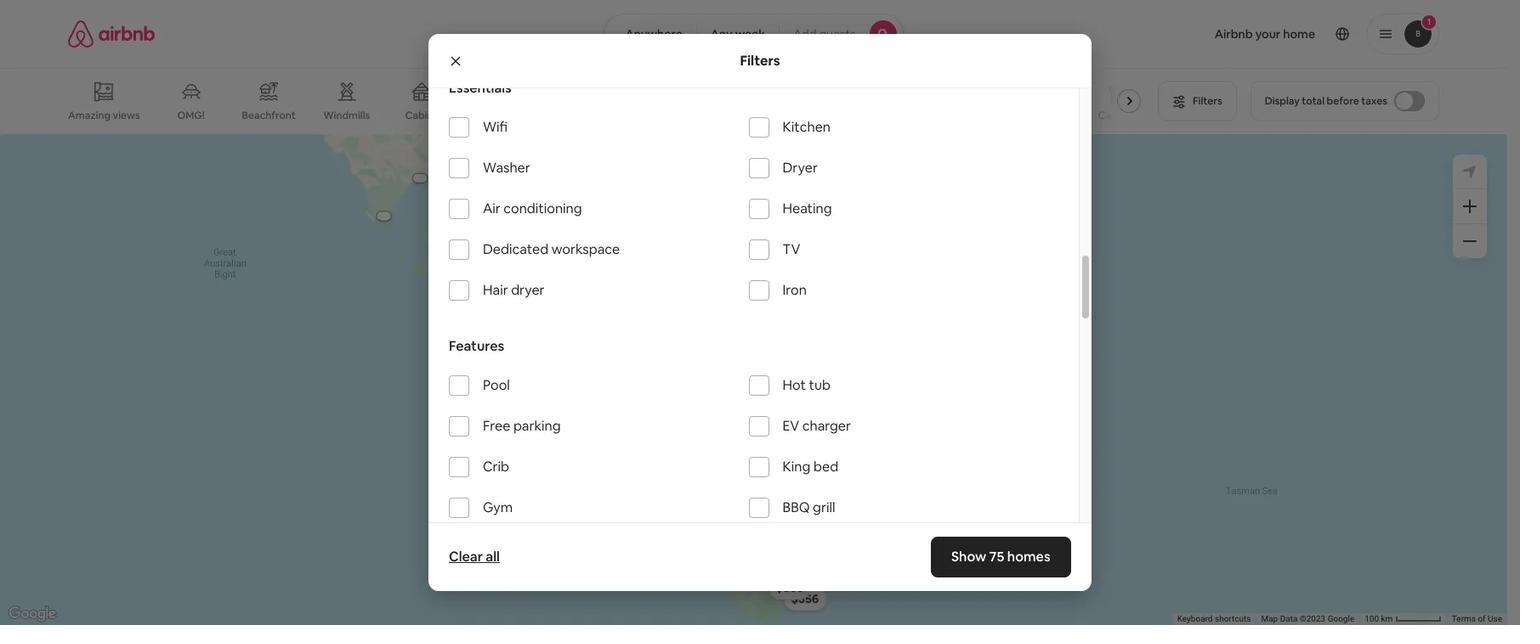 Task type: vqa. For each thing, say whether or not it's contained in the screenshot.
ski-in/out
no



Task type: describe. For each thing, give the bounding box(es) containing it.
terms of use link
[[1452, 615, 1502, 624]]

any
[[711, 26, 733, 42]]

viewed
[[659, 424, 703, 440]]

show for show 75 homes
[[952, 548, 987, 566]]

keyboard
[[1177, 615, 1213, 624]]

hair
[[483, 282, 508, 299]]

filters dialog
[[429, 4, 1092, 626]]

grill
[[813, 499, 835, 517]]

clear all button
[[440, 541, 508, 575]]

week inside any week button
[[735, 26, 765, 42]]

keyboard shortcuts
[[1177, 615, 1251, 624]]

nov
[[731, 443, 754, 460]]

add guests button
[[779, 14, 903, 54]]

free parking
[[483, 418, 561, 436]]

dedicated
[[483, 241, 549, 259]]

last
[[764, 424, 784, 440]]

before
[[1327, 94, 1359, 108]]

$350
[[776, 581, 804, 596]]

views
[[113, 109, 140, 122]]

times
[[728, 424, 761, 440]]

google image
[[4, 604, 60, 626]]

omg!
[[177, 109, 205, 122]]

show list button
[[702, 510, 806, 551]]

hot tub
[[783, 377, 831, 395]]

©2023
[[1300, 615, 1326, 624]]

taxes
[[1361, 94, 1388, 108]]

total
[[1302, 94, 1325, 108]]

gym
[[483, 499, 513, 517]]

any week
[[711, 26, 765, 42]]

windmills
[[323, 109, 370, 122]]

$350 button
[[768, 577, 811, 600]]

$236 button
[[761, 487, 807, 512]]

dryer
[[783, 159, 818, 177]]

homes
[[1008, 548, 1051, 566]]

show 75 homes
[[952, 548, 1051, 566]]

display
[[1265, 94, 1300, 108]]

data
[[1280, 615, 1298, 624]]

dedicated workspace
[[483, 241, 620, 259]]

king bed
[[783, 458, 838, 476]]

clear
[[449, 548, 483, 566]]

workspace
[[552, 241, 620, 259]]

free
[[483, 418, 510, 436]]

153
[[706, 424, 725, 440]]

wifi
[[483, 118, 508, 136]]

75
[[990, 548, 1005, 566]]

none search field containing anywhere
[[604, 14, 903, 54]]

display total before taxes button
[[1250, 81, 1439, 122]]

air
[[483, 200, 501, 218]]

parks
[[814, 109, 841, 122]]

$153
[[761, 282, 787, 298]]

crib
[[483, 458, 509, 476]]

king
[[783, 458, 811, 476]]

conditioning
[[504, 200, 582, 218]]

keyboard shortcuts button
[[1177, 614, 1251, 626]]

tv
[[783, 241, 800, 259]]

hot
[[783, 377, 806, 395]]

ev charger
[[783, 418, 851, 436]]

$730
[[467, 234, 494, 249]]

use
[[1488, 615, 1502, 624]]

zoom in image
[[1463, 200, 1477, 213]]

terms of use
[[1452, 615, 1502, 624]]

pool
[[483, 377, 510, 395]]

km
[[1381, 615, 1393, 624]]

100
[[1365, 615, 1379, 624]]

add guests
[[793, 26, 856, 42]]

essentials
[[449, 79, 512, 97]]

$356 button
[[783, 587, 826, 611]]

national
[[772, 109, 812, 122]]



Task type: locate. For each thing, give the bounding box(es) containing it.
google map
showing 80 stays. region
[[0, 134, 1507, 626]]

any week button
[[696, 14, 780, 54]]

list
[[752, 523, 768, 538]]

1 vertical spatial group
[[645, 210, 1201, 391]]

display total before taxes
[[1265, 94, 1388, 108]]

week up "filters" on the top of the page
[[735, 26, 765, 42]]

23
[[782, 443, 796, 460]]

air conditioning
[[483, 200, 582, 218]]

0 horizontal spatial week
[[735, 26, 765, 42]]

group containing amazing views
[[68, 68, 1148, 134]]

amazing views
[[68, 109, 140, 122]]

bbq
[[783, 499, 810, 517]]

weymouth, australia viewed 153 times last week nov 18 – 23
[[659, 404, 819, 460]]

charger
[[802, 418, 851, 436]]

–
[[772, 443, 779, 460]]

dryer
[[511, 282, 545, 299]]

washer
[[483, 159, 530, 177]]

show inside filters dialog
[[952, 548, 987, 566]]

beachfront
[[242, 109, 296, 122]]

show left 75
[[952, 548, 987, 566]]

filters
[[740, 51, 780, 69]]

show inside button
[[719, 523, 749, 538]]

week inside weymouth, australia viewed 153 times last week nov 18 – 23
[[787, 424, 819, 440]]

australia
[[731, 404, 784, 420]]

cabins
[[405, 109, 438, 122]]

0 vertical spatial group
[[68, 68, 1148, 134]]

None search field
[[604, 14, 903, 54]]

map data ©2023 google
[[1261, 615, 1355, 624]]

kitchen
[[783, 118, 831, 136]]

show 75 homes link
[[931, 537, 1071, 578]]

1 vertical spatial show
[[952, 548, 987, 566]]

parking
[[513, 418, 561, 436]]

guests
[[819, 26, 856, 42]]

national parks
[[772, 109, 841, 122]]

castles
[[1098, 109, 1134, 122]]

1 horizontal spatial show
[[952, 548, 987, 566]]

show
[[719, 523, 749, 538], [952, 548, 987, 566]]

1 vertical spatial week
[[787, 424, 819, 440]]

anywhere button
[[604, 14, 697, 54]]

100 km
[[1365, 615, 1395, 624]]

map
[[1261, 615, 1278, 624]]

iron
[[783, 282, 807, 299]]

google
[[1328, 615, 1355, 624]]

show for show list
[[719, 523, 749, 538]]

week up 23
[[787, 424, 819, 440]]

shortcuts
[[1215, 615, 1251, 624]]

hair dryer
[[483, 282, 545, 299]]

features
[[449, 338, 504, 356]]

all
[[486, 548, 500, 566]]

tub
[[809, 377, 831, 395]]

anywhere
[[625, 26, 683, 42]]

$730 button
[[459, 229, 502, 253]]

clear all
[[449, 548, 500, 566]]

profile element
[[924, 0, 1439, 68]]

100 km button
[[1360, 614, 1447, 626]]

heating
[[783, 200, 832, 218]]

18
[[757, 443, 770, 460]]

show left list
[[719, 523, 749, 538]]

zoom out image
[[1463, 235, 1477, 248]]

1 horizontal spatial week
[[787, 424, 819, 440]]

$153 button
[[753, 278, 794, 302]]

show list
[[719, 523, 768, 538]]

weymouth,
[[659, 404, 729, 420]]

group
[[68, 68, 1148, 134], [645, 210, 1201, 391]]

0 vertical spatial show
[[719, 523, 749, 538]]

$236
[[769, 491, 799, 508]]

group inside google map
showing 80 stays. region
[[645, 210, 1201, 391]]

$356
[[791, 592, 819, 607]]

0 horizontal spatial show
[[719, 523, 749, 538]]

of
[[1478, 615, 1486, 624]]

mansions
[[474, 109, 519, 122]]

0 vertical spatial week
[[735, 26, 765, 42]]

bbq grill
[[783, 499, 835, 517]]

bed
[[814, 458, 838, 476]]

ev
[[783, 418, 799, 436]]

amazing
[[68, 109, 111, 122]]

terms
[[1452, 615, 1476, 624]]

add
[[793, 26, 817, 42]]



